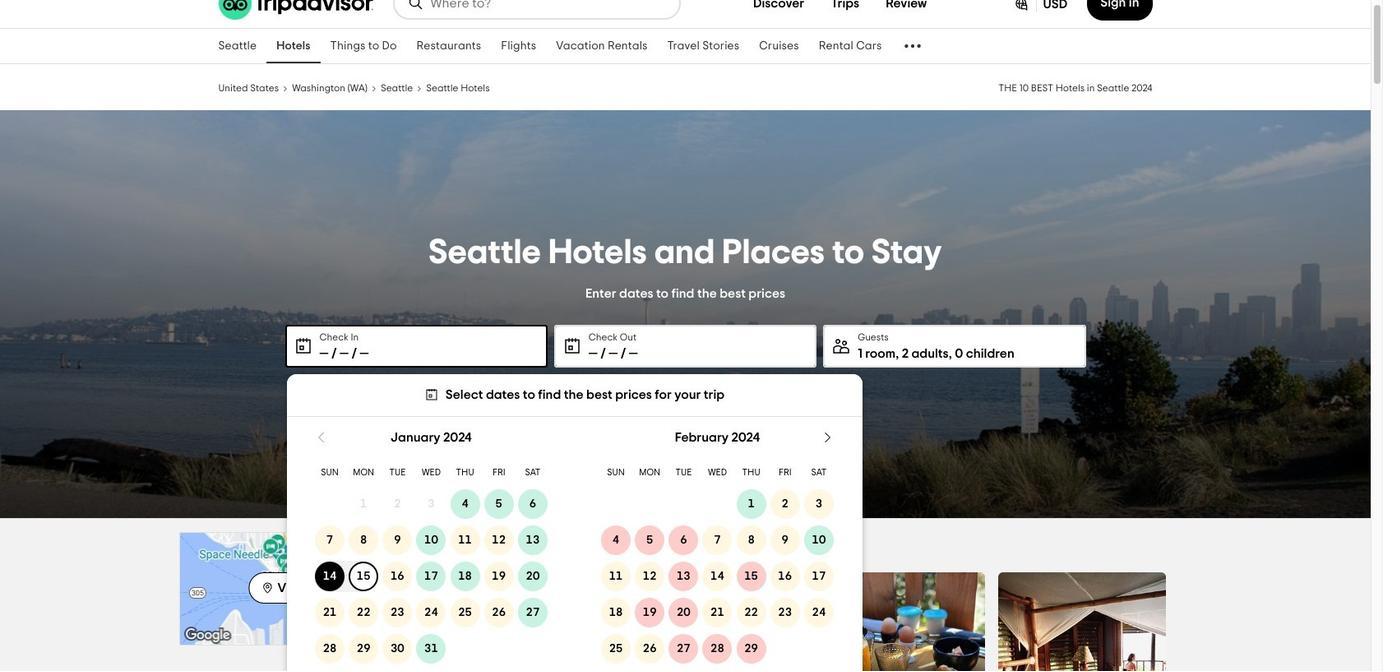 Task type: locate. For each thing, give the bounding box(es) containing it.
None search field
[[394, 0, 679, 18]]

row group
[[313, 486, 550, 667], [599, 486, 836, 667]]

0 horizontal spatial row group
[[313, 486, 550, 667]]

row
[[313, 459, 550, 486], [599, 459, 836, 486], [313, 486, 550, 522], [599, 486, 836, 522], [313, 522, 550, 558], [599, 522, 836, 558], [313, 558, 550, 594], [599, 558, 836, 594], [313, 594, 550, 631], [599, 594, 836, 631], [313, 631, 550, 667], [599, 631, 836, 667]]

next month image
[[820, 429, 836, 445]]

2 row group from the left
[[599, 486, 836, 667]]

0 horizontal spatial grid
[[313, 417, 550, 667]]

grid
[[313, 417, 550, 667], [599, 417, 836, 667]]

1 horizontal spatial row group
[[599, 486, 836, 667]]

1 horizontal spatial grid
[[599, 417, 836, 667]]



Task type: describe. For each thing, give the bounding box(es) containing it.
2 grid from the left
[[599, 417, 836, 667]]

search image
[[407, 0, 424, 12]]

previous month image
[[313, 429, 329, 445]]

Search search field
[[431, 0, 666, 11]]

1 row group from the left
[[313, 486, 550, 667]]

1 grid from the left
[[313, 417, 550, 667]]

tripadvisor image
[[218, 0, 373, 20]]



Task type: vqa. For each thing, say whether or not it's contained in the screenshot.
great within the button
no



